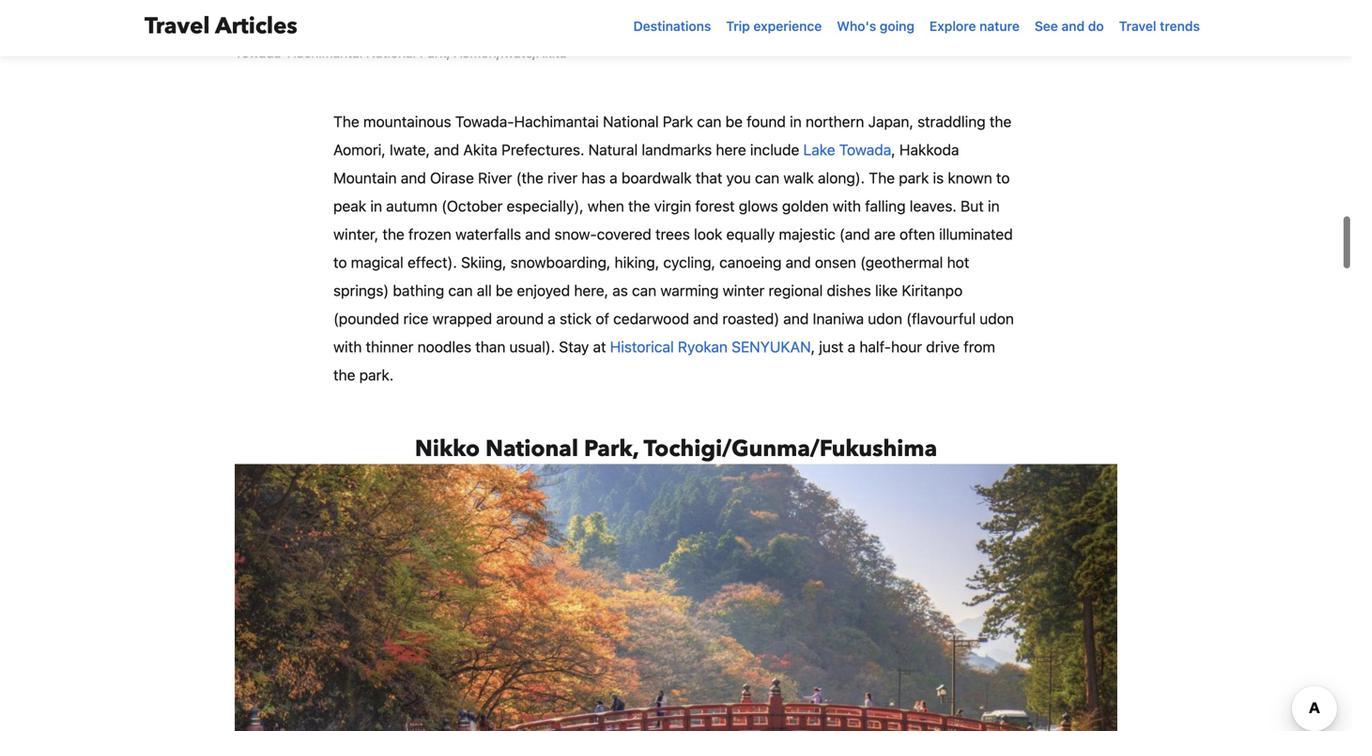 Task type: locate. For each thing, give the bounding box(es) containing it.
2 vertical spatial a
[[848, 338, 856, 356]]

destinations link
[[626, 9, 719, 43]]

and down especially),
[[525, 225, 551, 243]]

onsen
[[815, 253, 856, 271]]

1 horizontal spatial a
[[610, 169, 618, 187]]

hachimantai down articles
[[287, 45, 363, 60]]

1 horizontal spatial ,
[[891, 141, 895, 159]]

0 vertical spatial hachimantai
[[287, 45, 363, 60]]

regional
[[769, 282, 823, 299]]

has
[[582, 169, 606, 187]]

who's
[[837, 18, 876, 34]]

travel for travel articles
[[145, 11, 210, 42]]

udon
[[868, 310, 902, 328], [980, 310, 1014, 328]]

trip experience
[[726, 18, 822, 34]]

see
[[1035, 18, 1058, 34]]

nikko
[[415, 434, 480, 465]]

boardwalk
[[621, 169, 692, 187]]

in right "peak"
[[370, 197, 382, 215]]

the up falling
[[869, 169, 895, 187]]

with down (pounded
[[333, 338, 362, 356]]

in right found
[[790, 113, 802, 130]]

be inside the mountainous towada-hachimantai national park can be found in northern japan, straddling the aomori, iwate, and akita prefectures. natural landmarks here include
[[725, 113, 743, 130]]

a right the just
[[848, 338, 856, 356]]

to
[[996, 169, 1010, 187], [333, 253, 347, 271]]

japan,
[[868, 113, 914, 130]]

1 horizontal spatial be
[[725, 113, 743, 130]]

when
[[588, 197, 624, 215]]

0 horizontal spatial udon
[[868, 310, 902, 328]]

mountain
[[333, 169, 397, 187]]

1 vertical spatial to
[[333, 253, 347, 271]]

straddling
[[917, 113, 986, 130]]

the inside the mountainous towada-hachimantai national park can be found in northern japan, straddling the aomori, iwate, and akita prefectures. natural landmarks here include
[[990, 113, 1012, 130]]

0 horizontal spatial hachimantai
[[287, 45, 363, 60]]

include
[[750, 141, 799, 159]]

be
[[725, 113, 743, 130], [496, 282, 513, 299]]

, inside , just a half-hour drive from the park.
[[811, 338, 815, 356]]

effect).
[[407, 253, 457, 271]]

in right "but"
[[988, 197, 1000, 215]]

0 horizontal spatial the
[[333, 113, 359, 130]]

(flavourful
[[906, 310, 976, 328]]

and up oirase at the left top
[[434, 141, 459, 159]]

of
[[596, 310, 609, 328]]

0 vertical spatial national
[[366, 45, 416, 60]]

walk
[[783, 169, 814, 187]]

travel inside "link"
[[1119, 18, 1156, 34]]

, just a half-hour drive from the park.
[[333, 338, 995, 384]]

national up mountainous
[[366, 45, 416, 60]]

and inside see and do link
[[1062, 18, 1085, 34]]

national inside the mountainous towada-hachimantai national park can be found in northern japan, straddling the aomori, iwate, and akita prefectures. natural landmarks here include
[[603, 113, 659, 130]]

1 vertical spatial with
[[333, 338, 362, 356]]

1 horizontal spatial udon
[[980, 310, 1014, 328]]

0 vertical spatial park,
[[420, 45, 450, 60]]

, for hakkoda
[[891, 141, 895, 159]]

the up aomori,
[[333, 113, 359, 130]]

and
[[1062, 18, 1085, 34], [434, 141, 459, 159], [401, 169, 426, 187], [525, 225, 551, 243], [786, 253, 811, 271], [693, 310, 719, 328], [783, 310, 809, 328]]

stay
[[559, 338, 589, 356]]

with
[[833, 197, 861, 215], [333, 338, 362, 356]]

travel trends link
[[1111, 9, 1207, 43]]

especially),
[[507, 197, 584, 215]]

1 horizontal spatial towada-
[[455, 113, 514, 130]]

0 horizontal spatial ,
[[811, 338, 815, 356]]

can
[[697, 113, 721, 130], [755, 169, 779, 187], [448, 282, 473, 299], [632, 282, 657, 299]]

can right park
[[697, 113, 721, 130]]

in
[[790, 113, 802, 130], [370, 197, 382, 215], [988, 197, 1000, 215]]

1 vertical spatial the
[[869, 169, 895, 187]]

the left park.
[[333, 366, 355, 384]]

river
[[547, 169, 578, 187]]

aomori/iwate/akita
[[454, 45, 567, 60]]

hachimantai up prefectures.
[[514, 113, 599, 130]]

the inside , hakkoda mountain and oirase river (the river has a boardwalk that you can walk along). the park is known to peak in autumn (october especially), when the virgin forest glows golden with falling leaves. but in winter, the frozen waterfalls and snow-covered trees look equally majestic (and are often illuminated to magical effect). skiing, snowboarding, hiking, cycling, canoeing and onsen (geothermal hot springs) bathing can all be enjoyed here, as can warming winter regional dishes like kiritanpo (pounded rice wrapped around a stick of cedarwood and roasted) and inaniwa udon (flavourful udon with thinner noodles than usual). stay at
[[869, 169, 895, 187]]

1 horizontal spatial travel
[[1119, 18, 1156, 34]]

travel right do
[[1119, 18, 1156, 34]]

park.
[[359, 366, 394, 384]]

can left the "all"
[[448, 282, 473, 299]]

0 vertical spatial ,
[[891, 141, 895, 159]]

that
[[696, 169, 722, 187]]

river
[[478, 169, 512, 187]]

snow-
[[554, 225, 597, 243]]

a left stick
[[548, 310, 556, 328]]

who's going
[[837, 18, 915, 34]]

0 vertical spatial a
[[610, 169, 618, 187]]

1 horizontal spatial with
[[833, 197, 861, 215]]

a right has
[[610, 169, 618, 187]]

mountainous
[[363, 113, 451, 130]]

trip
[[726, 18, 750, 34]]

1 vertical spatial towada-
[[455, 113, 514, 130]]

1 horizontal spatial hachimantai
[[514, 113, 599, 130]]

explore nature
[[930, 18, 1020, 34]]

, down japan,
[[891, 141, 895, 159]]

hot
[[947, 253, 969, 271]]

national right nikko
[[485, 434, 578, 465]]

travel left articles
[[145, 11, 210, 42]]

0 vertical spatial the
[[333, 113, 359, 130]]

0 vertical spatial be
[[725, 113, 743, 130]]

2 horizontal spatial national
[[603, 113, 659, 130]]

roasted)
[[722, 310, 779, 328]]

wrapped
[[432, 310, 492, 328]]

udon down like
[[868, 310, 902, 328]]

winter
[[723, 282, 765, 299]]

frozen
[[408, 225, 451, 243]]

a
[[610, 169, 618, 187], [548, 310, 556, 328], [848, 338, 856, 356]]

the up magical
[[382, 225, 404, 243]]

0 vertical spatial with
[[833, 197, 861, 215]]

1 horizontal spatial in
[[790, 113, 802, 130]]

0 horizontal spatial be
[[496, 282, 513, 299]]

, left the just
[[811, 338, 815, 356]]

who's going link
[[829, 9, 922, 43]]

half-
[[859, 338, 891, 356]]

the
[[990, 113, 1012, 130], [628, 197, 650, 215], [382, 225, 404, 243], [333, 366, 355, 384]]

(and
[[839, 225, 870, 243]]

known
[[948, 169, 992, 187]]

as
[[612, 282, 628, 299]]

can inside the mountainous towada-hachimantai national park can be found in northern japan, straddling the aomori, iwate, and akita prefectures. natural landmarks here include
[[697, 113, 721, 130]]

national up natural
[[603, 113, 659, 130]]

and left do
[[1062, 18, 1085, 34]]

a inside , just a half-hour drive from the park.
[[848, 338, 856, 356]]

than
[[475, 338, 505, 356]]

1 vertical spatial ,
[[811, 338, 815, 356]]

virgin
[[654, 197, 691, 215]]

, inside , hakkoda mountain and oirase river (the river has a boardwalk that you can walk along). the park is known to peak in autumn (october especially), when the virgin forest glows golden with falling leaves. but in winter, the frozen waterfalls and snow-covered trees look equally majestic (and are often illuminated to magical effect). skiing, snowboarding, hiking, cycling, canoeing and onsen (geothermal hot springs) bathing can all be enjoyed here, as can warming winter regional dishes like kiritanpo (pounded rice wrapped around a stick of cedarwood and roasted) and inaniwa udon (flavourful udon with thinner noodles than usual). stay at
[[891, 141, 895, 159]]

hachimantai
[[287, 45, 363, 60], [514, 113, 599, 130]]

1 vertical spatial park,
[[584, 434, 639, 465]]

2 horizontal spatial a
[[848, 338, 856, 356]]

covered
[[597, 225, 651, 243]]

1 vertical spatial national
[[603, 113, 659, 130]]

be right the "all"
[[496, 282, 513, 299]]

towada- up akita
[[455, 113, 514, 130]]

1 vertical spatial hachimantai
[[514, 113, 599, 130]]

the inside , just a half-hour drive from the park.
[[333, 366, 355, 384]]

with down along).
[[833, 197, 861, 215]]

can right you
[[755, 169, 779, 187]]

the right straddling
[[990, 113, 1012, 130]]

lake
[[803, 141, 835, 159]]

2 vertical spatial national
[[485, 434, 578, 465]]

1 vertical spatial a
[[548, 310, 556, 328]]

like
[[875, 282, 898, 299]]

0 vertical spatial to
[[996, 169, 1010, 187]]

the mountainous towada-hachimantai national park can be found in northern japan, straddling the aomori, iwate, and akita prefectures. natural landmarks here include
[[333, 113, 1012, 159]]

to down winter,
[[333, 253, 347, 271]]

1 udon from the left
[[868, 310, 902, 328]]

noodles
[[417, 338, 471, 356]]

winter,
[[333, 225, 379, 243]]

1 horizontal spatial park,
[[584, 434, 639, 465]]

be up here
[[725, 113, 743, 130]]

0 horizontal spatial travel
[[145, 11, 210, 42]]

0 horizontal spatial with
[[333, 338, 362, 356]]

and down regional
[[783, 310, 809, 328]]

1 horizontal spatial the
[[869, 169, 895, 187]]

ryokan
[[678, 338, 728, 356]]

equally
[[726, 225, 775, 243]]

the up covered
[[628, 197, 650, 215]]

towada- down articles
[[235, 45, 287, 60]]

0 vertical spatial towada-
[[235, 45, 287, 60]]

1 vertical spatial be
[[496, 282, 513, 299]]

0 horizontal spatial towada-
[[235, 45, 287, 60]]

1 horizontal spatial national
[[485, 434, 578, 465]]

travel
[[145, 11, 210, 42], [1119, 18, 1156, 34]]

udon up from
[[980, 310, 1014, 328]]

drive
[[926, 338, 960, 356]]

travel articles
[[145, 11, 297, 42]]

to right known
[[996, 169, 1010, 187]]

destinations
[[633, 18, 711, 34]]



Task type: vqa. For each thing, say whether or not it's contained in the screenshot.
found
yes



Task type: describe. For each thing, give the bounding box(es) containing it.
trip experience link
[[719, 9, 829, 43]]

warming
[[660, 282, 719, 299]]

majestic
[[779, 225, 835, 243]]

natural
[[588, 141, 638, 159]]

dishes
[[827, 282, 871, 299]]

akita
[[463, 141, 497, 159]]

towada
[[839, 141, 891, 159]]

forest
[[695, 197, 735, 215]]

going
[[880, 18, 915, 34]]

hachimantai inside the mountainous towada-hachimantai national park can be found in northern japan, straddling the aomori, iwate, and akita prefectures. natural landmarks here include
[[514, 113, 599, 130]]

springs)
[[333, 282, 389, 299]]

be inside , hakkoda mountain and oirase river (the river has a boardwalk that you can walk along). the park is known to peak in autumn (october especially), when the virgin forest glows golden with falling leaves. but in winter, the frozen waterfalls and snow-covered trees look equally majestic (and are often illuminated to magical effect). skiing, snowboarding, hiking, cycling, canoeing and onsen (geothermal hot springs) bathing can all be enjoyed here, as can warming winter regional dishes like kiritanpo (pounded rice wrapped around a stick of cedarwood and roasted) and inaniwa udon (flavourful udon with thinner noodles than usual). stay at
[[496, 282, 513, 299]]

you
[[726, 169, 751, 187]]

the inside the mountainous towada-hachimantai national park can be found in northern japan, straddling the aomori, iwate, and akita prefectures. natural landmarks here include
[[333, 113, 359, 130]]

golden
[[782, 197, 829, 215]]

canoeing
[[719, 253, 782, 271]]

aomori,
[[333, 141, 386, 159]]

towada-hachimantai national park, aomori/iwate/akita
[[235, 45, 567, 60]]

falling
[[865, 197, 906, 215]]

snowboarding,
[[510, 253, 611, 271]]

inaniwa
[[813, 310, 864, 328]]

here
[[716, 141, 746, 159]]

hakkoda
[[899, 141, 959, 159]]

nikko national park, tochigi/gunma/fukushima
[[415, 434, 937, 465]]

and up regional
[[786, 253, 811, 271]]

leaves.
[[910, 197, 957, 215]]

kiritanpo
[[902, 282, 963, 299]]

waterfalls
[[455, 225, 521, 243]]

landmarks
[[642, 141, 712, 159]]

1 horizontal spatial to
[[996, 169, 1010, 187]]

but
[[961, 197, 984, 215]]

0 horizontal spatial to
[[333, 253, 347, 271]]

at
[[593, 338, 606, 356]]

0 horizontal spatial a
[[548, 310, 556, 328]]

cycling,
[[663, 253, 715, 271]]

illuminated
[[939, 225, 1013, 243]]

senyukan
[[732, 338, 811, 356]]

rice
[[403, 310, 429, 328]]

are
[[874, 225, 896, 243]]

oirase
[[430, 169, 474, 187]]

trends
[[1160, 18, 1200, 34]]

2 horizontal spatial in
[[988, 197, 1000, 215]]

, for just
[[811, 338, 815, 356]]

and up ryokan
[[693, 310, 719, 328]]

magical
[[351, 253, 404, 271]]

just
[[819, 338, 844, 356]]

hiking,
[[615, 253, 659, 271]]

and up autumn at the left of page
[[401, 169, 426, 187]]

2 udon from the left
[[980, 310, 1014, 328]]

bathing
[[393, 282, 444, 299]]

historical
[[610, 338, 674, 356]]

(pounded
[[333, 310, 399, 328]]

autumn
[[386, 197, 437, 215]]

experience
[[753, 18, 822, 34]]

usual).
[[509, 338, 555, 356]]

lake towada link
[[803, 141, 891, 159]]

0 horizontal spatial park,
[[420, 45, 450, 60]]

towada- inside the mountainous towada-hachimantai national park can be found in northern japan, straddling the aomori, iwate, and akita prefectures. natural landmarks here include
[[455, 113, 514, 130]]

see and do
[[1035, 18, 1104, 34]]

, hakkoda mountain and oirase river (the river has a boardwalk that you can walk along). the park is known to peak in autumn (october especially), when the virgin forest glows golden with falling leaves. but in winter, the frozen waterfalls and snow-covered trees look equally majestic (and are often illuminated to magical effect). skiing, snowboarding, hiking, cycling, canoeing and onsen (geothermal hot springs) bathing can all be enjoyed here, as can warming winter regional dishes like kiritanpo (pounded rice wrapped around a stick of cedarwood and roasted) and inaniwa udon (flavourful udon with thinner noodles than usual). stay at
[[333, 141, 1014, 356]]

iwate,
[[390, 141, 430, 159]]

cedarwood
[[613, 310, 689, 328]]

explore nature link
[[922, 9, 1027, 43]]

park
[[663, 113, 693, 130]]

glows
[[739, 197, 778, 215]]

(geothermal
[[860, 253, 943, 271]]

(the
[[516, 169, 544, 187]]

historical ryokan senyukan
[[610, 338, 811, 356]]

see and do link
[[1027, 9, 1111, 43]]

along).
[[818, 169, 865, 187]]

enjoyed
[[517, 282, 570, 299]]

travel for travel trends
[[1119, 18, 1156, 34]]

0 horizontal spatial national
[[366, 45, 416, 60]]

travel trends
[[1119, 18, 1200, 34]]

nature
[[980, 18, 1020, 34]]

(october
[[441, 197, 503, 215]]

here,
[[574, 282, 609, 299]]

0 horizontal spatial in
[[370, 197, 382, 215]]

found
[[747, 113, 786, 130]]

and inside the mountainous towada-hachimantai national park can be found in northern japan, straddling the aomori, iwate, and akita prefectures. natural landmarks here include
[[434, 141, 459, 159]]

often
[[900, 225, 935, 243]]

can right as
[[632, 282, 657, 299]]

historical ryokan senyukan link
[[610, 338, 811, 356]]

look
[[694, 225, 722, 243]]

lake towada
[[803, 141, 891, 159]]

prefectures.
[[501, 141, 584, 159]]

northern
[[806, 113, 864, 130]]

in inside the mountainous towada-hachimantai national park can be found in northern japan, straddling the aomori, iwate, and akita prefectures. natural landmarks here include
[[790, 113, 802, 130]]



